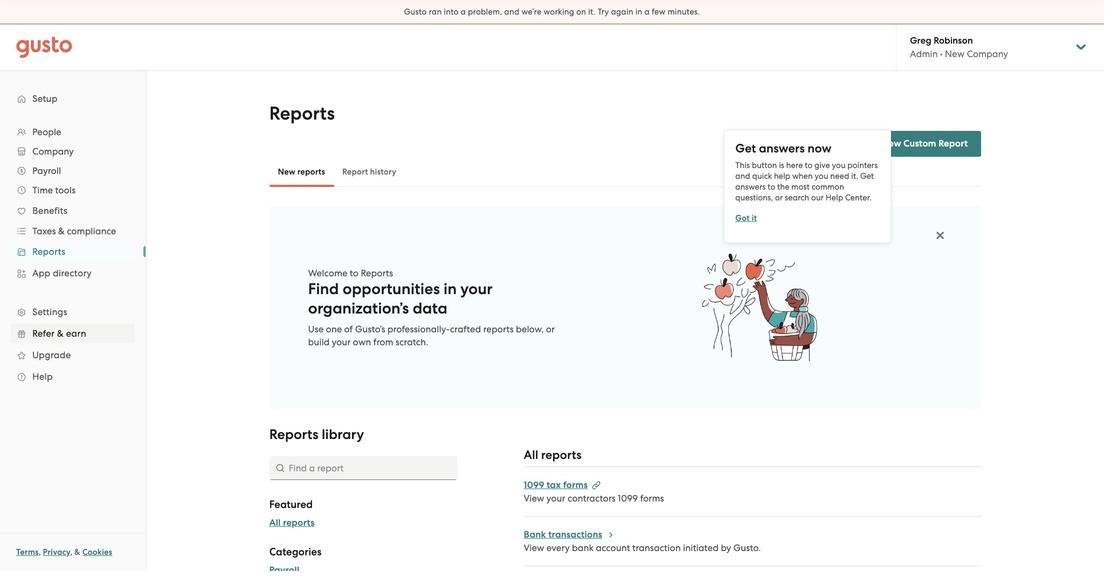 Task type: locate. For each thing, give the bounding box(es) containing it.
0 vertical spatial all
[[524, 448, 538, 463]]

1 vertical spatial report
[[342, 167, 368, 177]]

help down common
[[826, 193, 843, 202]]

few
[[652, 7, 666, 17]]

report history button
[[334, 159, 405, 185]]

1 vertical spatial or
[[546, 324, 555, 335]]

help link
[[11, 367, 135, 387]]

0 horizontal spatial report
[[342, 167, 368, 177]]

0 vertical spatial report
[[939, 138, 968, 149]]

new reports button
[[269, 159, 334, 185]]

1 horizontal spatial all
[[524, 448, 538, 463]]

& inside dropdown button
[[58, 226, 65, 237]]

company inside greg robinson admin • new company
[[967, 49, 1008, 59]]

& right taxes
[[58, 226, 65, 237]]

ran
[[429, 7, 442, 17]]

0 vertical spatial in
[[635, 7, 642, 17]]

all down featured
[[269, 518, 281, 529]]

view down bank
[[524, 543, 544, 554]]

company inside company dropdown button
[[32, 146, 74, 157]]

this
[[735, 160, 750, 170]]

0 horizontal spatial all
[[269, 518, 281, 529]]

1 horizontal spatial report
[[939, 138, 968, 149]]

answers
[[759, 141, 805, 156], [735, 182, 766, 192]]

1 horizontal spatial company
[[967, 49, 1008, 59]]

0 vertical spatial all reports
[[524, 448, 582, 463]]

1 vertical spatial all reports
[[269, 518, 315, 529]]

to
[[805, 160, 813, 170], [768, 182, 775, 192], [350, 268, 358, 279]]

1 horizontal spatial forms
[[640, 493, 664, 504]]

1 vertical spatial get
[[860, 171, 874, 181]]

center.
[[845, 193, 872, 202]]

and down this
[[735, 171, 750, 181]]

and left we're
[[504, 7, 519, 17]]

pointers
[[847, 160, 878, 170]]

answers up is
[[759, 141, 805, 156]]

here
[[786, 160, 803, 170]]

and
[[504, 7, 519, 17], [735, 171, 750, 181]]

help down upgrade
[[32, 371, 53, 382]]

0 horizontal spatial a
[[461, 7, 466, 17]]

view every bank account transaction initiated by gusto.
[[524, 543, 761, 554]]

1 vertical spatial your
[[332, 337, 351, 348]]

1 view from the top
[[524, 493, 544, 504]]

your down 'one' on the left bottom of the page
[[332, 337, 351, 348]]

and inside get answers now this button is here to give you pointers and quick help when you need it. get answers to the most common questions, or search our help center.
[[735, 171, 750, 181]]

admin
[[910, 49, 938, 59]]

1 horizontal spatial and
[[735, 171, 750, 181]]

all reports up tax
[[524, 448, 582, 463]]

0 vertical spatial company
[[967, 49, 1008, 59]]

report left history
[[342, 167, 368, 177]]

1 horizontal spatial new
[[881, 138, 901, 149]]

1 vertical spatial 1099
[[618, 493, 638, 504]]

all reports down featured
[[269, 518, 315, 529]]

1 horizontal spatial get
[[860, 171, 874, 181]]

custom
[[904, 138, 936, 149]]

you up need
[[832, 160, 846, 170]]

company button
[[11, 142, 135, 161]]

build
[[308, 337, 330, 348]]

terms , privacy , & cookies
[[16, 548, 112, 557]]

one
[[326, 324, 342, 335]]

company down people
[[32, 146, 74, 157]]

1 horizontal spatial in
[[635, 7, 642, 17]]

1 horizontal spatial a
[[644, 7, 650, 17]]

list
[[0, 122, 146, 388]]

1 a from the left
[[461, 7, 466, 17]]

featured
[[269, 499, 313, 511]]

in up data
[[444, 280, 457, 299]]

2 vertical spatial new
[[278, 167, 295, 177]]

professionally-
[[387, 324, 450, 335]]

0 vertical spatial new
[[945, 49, 965, 59]]

search
[[785, 193, 809, 202]]

faqs button
[[808, 138, 843, 151]]

1 vertical spatial to
[[768, 182, 775, 192]]

1 vertical spatial view
[[524, 543, 544, 554]]

time tools button
[[11, 181, 135, 200]]

quick
[[752, 171, 772, 181]]

app directory
[[32, 268, 92, 279]]

2 horizontal spatial new
[[945, 49, 965, 59]]

setup
[[32, 93, 58, 104]]

app directory link
[[11, 264, 135, 283]]

initiated
[[683, 543, 719, 554]]

you
[[832, 160, 846, 170], [815, 171, 828, 181]]

got
[[735, 213, 750, 223]]

button
[[752, 160, 777, 170]]

0 horizontal spatial and
[[504, 7, 519, 17]]

1 vertical spatial it.
[[851, 171, 858, 181]]

0 horizontal spatial or
[[546, 324, 555, 335]]

1099 left tax
[[524, 480, 544, 491]]

new for new reports
[[278, 167, 295, 177]]

1 vertical spatial company
[[32, 146, 74, 157]]

categories
[[269, 546, 321, 559]]

& left the earn
[[57, 328, 64, 339]]

0 horizontal spatial to
[[350, 268, 358, 279]]

your up crafted
[[460, 280, 493, 299]]

got it
[[735, 213, 757, 223]]

it. down pointers
[[851, 171, 858, 181]]

1 vertical spatial &
[[57, 328, 64, 339]]

0 vertical spatial view
[[524, 493, 544, 504]]

1099 tax forms link
[[524, 480, 601, 491]]

bank
[[524, 529, 546, 541]]

new inside button
[[278, 167, 295, 177]]

0 horizontal spatial 1099
[[524, 480, 544, 491]]

or right below,
[[546, 324, 555, 335]]

or down the on the top right of page
[[775, 193, 783, 202]]

all
[[524, 448, 538, 463], [269, 518, 281, 529]]

0 vertical spatial get
[[735, 141, 756, 156]]

all inside all reports button
[[269, 518, 281, 529]]

0 vertical spatial help
[[826, 193, 843, 202]]

reports inside "welcome to reports find opportunities in your organization's data"
[[361, 268, 393, 279]]

the
[[777, 182, 789, 192]]

transaction
[[632, 543, 681, 554]]

company down the 'robinson'
[[967, 49, 1008, 59]]

a right "into"
[[461, 7, 466, 17]]

0 vertical spatial 1099
[[524, 480, 544, 491]]

0 vertical spatial it.
[[588, 7, 596, 17]]

2 horizontal spatial to
[[805, 160, 813, 170]]

to inside "welcome to reports find opportunities in your organization's data"
[[350, 268, 358, 279]]

new inside "link"
[[881, 138, 901, 149]]

of
[[344, 324, 353, 335]]

forms
[[563, 480, 588, 491], [640, 493, 664, 504]]

home image
[[16, 36, 72, 58]]

new reports
[[278, 167, 325, 177]]

every
[[547, 543, 570, 554]]

,
[[39, 548, 41, 557], [70, 548, 72, 557]]

1 horizontal spatial ,
[[70, 548, 72, 557]]

view down the 1099 tax forms at bottom
[[524, 493, 544, 504]]

0 vertical spatial &
[[58, 226, 65, 237]]

taxes & compliance button
[[11, 222, 135, 241]]

company
[[967, 49, 1008, 59], [32, 146, 74, 157]]

reports tab list
[[269, 157, 981, 187]]

upgrade
[[32, 350, 71, 361]]

to right welcome
[[350, 268, 358, 279]]

get
[[735, 141, 756, 156], [860, 171, 874, 181]]

to left the on the top right of page
[[768, 182, 775, 192]]

help
[[826, 193, 843, 202], [32, 371, 53, 382]]

0 vertical spatial or
[[775, 193, 783, 202]]

1099 tax forms
[[524, 480, 588, 491]]

1 , from the left
[[39, 548, 41, 557]]

&
[[58, 226, 65, 237], [57, 328, 64, 339], [74, 548, 80, 557]]

1 vertical spatial in
[[444, 280, 457, 299]]

or
[[775, 193, 783, 202], [546, 324, 555, 335]]

greg robinson admin • new company
[[910, 35, 1008, 59]]

1 horizontal spatial help
[[826, 193, 843, 202]]

0 horizontal spatial in
[[444, 280, 457, 299]]

working
[[544, 7, 574, 17]]

0 horizontal spatial new
[[278, 167, 295, 177]]

1 vertical spatial all
[[269, 518, 281, 529]]

it. right on
[[588, 7, 596, 17]]

reports
[[269, 102, 335, 125], [32, 246, 65, 257], [361, 268, 393, 279], [269, 426, 318, 443]]

& left "cookies" button
[[74, 548, 80, 557]]

data
[[413, 299, 447, 318]]

0 vertical spatial and
[[504, 7, 519, 17]]

to up when
[[805, 160, 813, 170]]

0 horizontal spatial you
[[815, 171, 828, 181]]

forms up transaction
[[640, 493, 664, 504]]

time
[[32, 185, 53, 196]]

a left "few" at the top right
[[644, 7, 650, 17]]

report
[[939, 138, 968, 149], [342, 167, 368, 177]]

all up the 1099 tax forms at bottom
[[524, 448, 538, 463]]

you down give
[[815, 171, 828, 181]]

, left "cookies" button
[[70, 548, 72, 557]]

new for new custom report
[[881, 138, 901, 149]]

we're
[[522, 7, 542, 17]]

get up this
[[735, 141, 756, 156]]

2 vertical spatial to
[[350, 268, 358, 279]]

0 horizontal spatial ,
[[39, 548, 41, 557]]

0 horizontal spatial company
[[32, 146, 74, 157]]

all reports
[[524, 448, 582, 463], [269, 518, 315, 529]]

0 horizontal spatial help
[[32, 371, 53, 382]]

1099 right contractors
[[618, 493, 638, 504]]

2 view from the top
[[524, 543, 544, 554]]

1 vertical spatial help
[[32, 371, 53, 382]]

1 vertical spatial and
[[735, 171, 750, 181]]

report right custom
[[939, 138, 968, 149]]

answers up questions, in the top right of the page
[[735, 182, 766, 192]]

1 horizontal spatial your
[[460, 280, 493, 299]]

problem,
[[468, 7, 502, 17]]

0 vertical spatial your
[[460, 280, 493, 299]]

0 horizontal spatial your
[[332, 337, 351, 348]]

1 vertical spatial new
[[881, 138, 901, 149]]

refer & earn
[[32, 328, 86, 339]]

get down pointers
[[860, 171, 874, 181]]

, left the privacy
[[39, 548, 41, 557]]

your inside "welcome to reports find opportunities in your organization's data"
[[460, 280, 493, 299]]

new custom report link
[[855, 131, 981, 157]]

view for 1099 tax forms
[[524, 493, 544, 504]]

it. inside get answers now this button is here to give you pointers and quick help when you need it. get answers to the most common questions, or search our help center.
[[851, 171, 858, 181]]

your inside use one of gusto's professionally-crafted reports below, or build your own from scratch.
[[332, 337, 351, 348]]

forms up contractors
[[563, 480, 588, 491]]

into
[[444, 7, 459, 17]]

need
[[830, 171, 849, 181]]

setup link
[[11, 89, 135, 108]]

report inside "link"
[[939, 138, 968, 149]]

1 horizontal spatial you
[[832, 160, 846, 170]]

1 horizontal spatial it.
[[851, 171, 858, 181]]

2 vertical spatial your
[[547, 493, 565, 504]]

again
[[611, 7, 633, 17]]

2 a from the left
[[644, 7, 650, 17]]

transactions
[[548, 529, 602, 541]]

your down the 1099 tax forms at bottom
[[547, 493, 565, 504]]

0 vertical spatial to
[[805, 160, 813, 170]]

1 vertical spatial you
[[815, 171, 828, 181]]

0 vertical spatial forms
[[563, 480, 588, 491]]

in
[[635, 7, 642, 17], [444, 280, 457, 299]]

1 horizontal spatial or
[[775, 193, 783, 202]]

in right again
[[635, 7, 642, 17]]

gusto's
[[355, 324, 385, 335]]



Task type: vqa. For each thing, say whether or not it's contained in the screenshot.
circle check image
no



Task type: describe. For each thing, give the bounding box(es) containing it.
refer
[[32, 328, 55, 339]]

view for bank transactions
[[524, 543, 544, 554]]

Report Search bar field
[[269, 457, 457, 480]]

library
[[322, 426, 364, 443]]

robinson
[[934, 35, 973, 46]]

on
[[576, 7, 586, 17]]

gusto.
[[733, 543, 761, 554]]

reports inside use one of gusto's professionally-crafted reports below, or build your own from scratch.
[[483, 324, 514, 335]]

faqs
[[821, 138, 843, 150]]

upgrade link
[[11, 346, 135, 365]]

payroll
[[32, 166, 61, 176]]

bank transactions link
[[524, 529, 615, 541]]

reports inside tab list
[[297, 167, 325, 177]]

questions,
[[735, 193, 773, 202]]

common
[[812, 182, 844, 192]]

all reports button
[[269, 517, 315, 530]]

privacy
[[43, 548, 70, 557]]

bank
[[572, 543, 594, 554]]

view your contractors 1099 forms
[[524, 493, 664, 504]]

app
[[32, 268, 50, 279]]

refer & earn link
[[11, 324, 135, 343]]

1 horizontal spatial all reports
[[524, 448, 582, 463]]

& for compliance
[[58, 226, 65, 237]]

or inside get answers now this button is here to give you pointers and quick help when you need it. get answers to the most common questions, or search our help center.
[[775, 193, 783, 202]]

taxes
[[32, 226, 56, 237]]

by
[[721, 543, 731, 554]]

1 vertical spatial forms
[[640, 493, 664, 504]]

give
[[814, 160, 830, 170]]

payroll button
[[11, 161, 135, 181]]

2 vertical spatial &
[[74, 548, 80, 557]]

people button
[[11, 122, 135, 142]]

directory
[[53, 268, 92, 279]]

0 vertical spatial answers
[[759, 141, 805, 156]]

time tools
[[32, 185, 76, 196]]

reports library
[[269, 426, 364, 443]]

history
[[370, 167, 396, 177]]

0 horizontal spatial it.
[[588, 7, 596, 17]]

1 vertical spatial answers
[[735, 182, 766, 192]]

new custom report
[[881, 138, 968, 149]]

account
[[596, 543, 630, 554]]

got it button
[[735, 212, 757, 225]]

most
[[791, 182, 810, 192]]

2 , from the left
[[70, 548, 72, 557]]

crafted
[[450, 324, 481, 335]]

or inside use one of gusto's professionally-crafted reports below, or build your own from scratch.
[[546, 324, 555, 335]]

taxes & compliance
[[32, 226, 116, 237]]

own
[[353, 337, 371, 348]]

2 horizontal spatial your
[[547, 493, 565, 504]]

when
[[792, 171, 813, 181]]

minutes.
[[668, 7, 700, 17]]

in inside "welcome to reports find opportunities in your organization's data"
[[444, 280, 457, 299]]

find
[[308, 280, 339, 299]]

help
[[774, 171, 790, 181]]

gusto
[[404, 7, 427, 17]]

reports link
[[11, 242, 135, 261]]

it
[[752, 213, 757, 223]]

0 vertical spatial you
[[832, 160, 846, 170]]

try
[[598, 7, 609, 17]]

is
[[779, 160, 784, 170]]

benefits link
[[11, 201, 135, 220]]

1 horizontal spatial 1099
[[618, 493, 638, 504]]

help inside get answers now this button is here to give you pointers and quick help when you need it. get answers to the most common questions, or search our help center.
[[826, 193, 843, 202]]

privacy link
[[43, 548, 70, 557]]

contractors
[[568, 493, 616, 504]]

help inside gusto navigation element
[[32, 371, 53, 382]]

& for earn
[[57, 328, 64, 339]]

list containing people
[[0, 122, 146, 388]]

report history
[[342, 167, 396, 177]]

terms
[[16, 548, 39, 557]]

welcome
[[308, 268, 347, 279]]

scratch.
[[396, 337, 428, 348]]

use
[[308, 324, 324, 335]]

bank transactions
[[524, 529, 602, 541]]

1 horizontal spatial to
[[768, 182, 775, 192]]

report inside button
[[342, 167, 368, 177]]

cookies button
[[82, 546, 112, 559]]

people
[[32, 127, 61, 137]]

now
[[808, 141, 832, 156]]

cookies
[[82, 548, 112, 557]]

benefits
[[32, 205, 67, 216]]

0 horizontal spatial get
[[735, 141, 756, 156]]

greg
[[910, 35, 931, 46]]

new inside greg robinson admin • new company
[[945, 49, 965, 59]]

0 horizontal spatial forms
[[563, 480, 588, 491]]

tools
[[55, 185, 76, 196]]

use one of gusto's professionally-crafted reports below, or build your own from scratch.
[[308, 324, 555, 348]]

tax
[[547, 480, 561, 491]]

compliance
[[67, 226, 116, 237]]

gusto ran into a problem, and we're working on it. try again in a few minutes.
[[404, 7, 700, 17]]

0 horizontal spatial all reports
[[269, 518, 315, 529]]

settings link
[[11, 302, 135, 322]]

reports inside gusto navigation element
[[32, 246, 65, 257]]

get answers now this button is here to give you pointers and quick help when you need it. get answers to the most common questions, or search our help center.
[[735, 141, 878, 202]]

gusto navigation element
[[0, 71, 146, 405]]

from
[[373, 337, 393, 348]]

below,
[[516, 324, 544, 335]]



